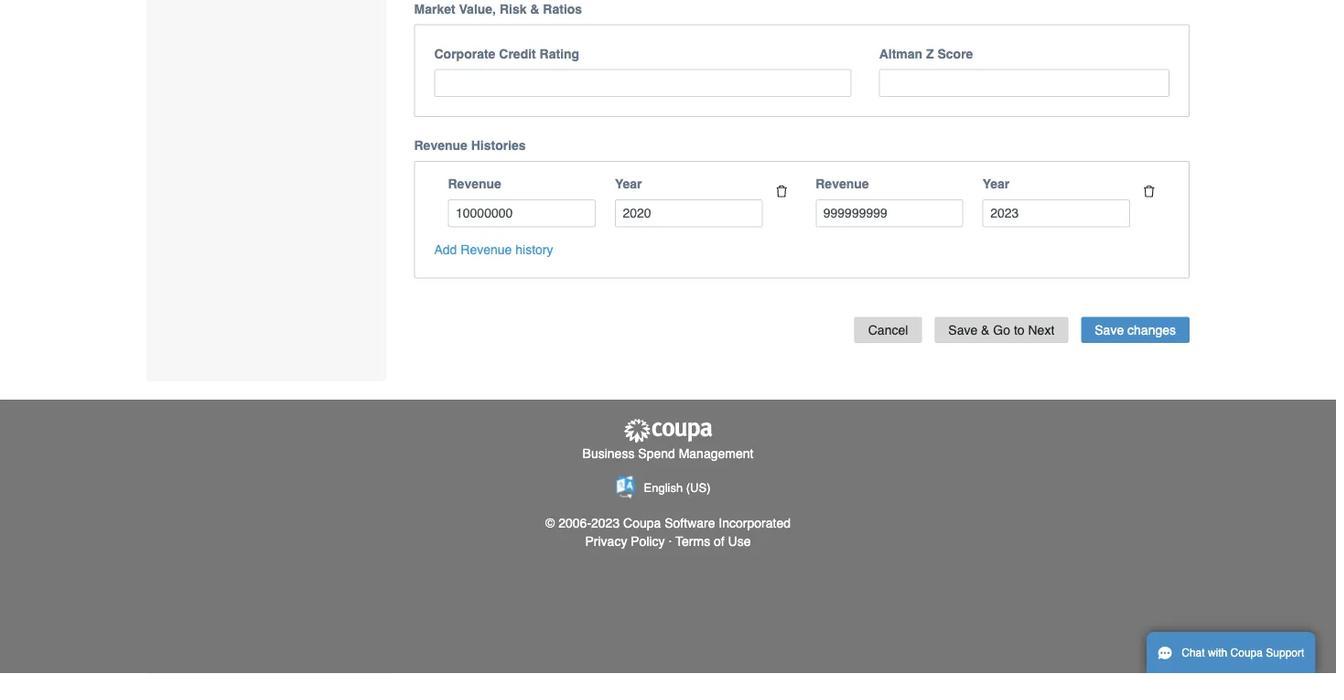 Task type: locate. For each thing, give the bounding box(es) containing it.
coupa
[[624, 516, 661, 531], [1231, 647, 1264, 660]]

revenue inside "button"
[[461, 242, 512, 257]]

1 horizontal spatial year
[[983, 177, 1010, 191]]

2 save from the left
[[1095, 323, 1125, 338]]

0 horizontal spatial save
[[949, 323, 978, 338]]

save inside button
[[949, 323, 978, 338]]

privacy policy
[[586, 535, 665, 549]]

business spend management
[[583, 446, 754, 461]]

rating
[[540, 46, 580, 61]]

year for year text box
[[983, 177, 1010, 191]]

save left changes on the right of the page
[[1095, 323, 1125, 338]]

cancel link
[[855, 317, 922, 343]]

0 vertical spatial &
[[530, 1, 540, 16]]

software
[[665, 516, 716, 531]]

corporate
[[434, 46, 496, 61]]

2023
[[592, 516, 620, 531]]

revenue right add on the top left of page
[[461, 242, 512, 257]]

to
[[1014, 323, 1025, 338]]

histories
[[471, 138, 526, 153]]

&
[[530, 1, 540, 16], [982, 323, 990, 338]]

coupa right with
[[1231, 647, 1264, 660]]

& right risk
[[530, 1, 540, 16]]

2 year from the left
[[983, 177, 1010, 191]]

changes
[[1128, 323, 1177, 338]]

1 vertical spatial &
[[982, 323, 990, 338]]

add revenue history button
[[434, 240, 553, 259]]

coupa inside button
[[1231, 647, 1264, 660]]

revenue down the 'revenue histories'
[[448, 177, 502, 191]]

& inside button
[[982, 323, 990, 338]]

1 year from the left
[[615, 177, 642, 191]]

1 save from the left
[[949, 323, 978, 338]]

business
[[583, 446, 635, 461]]

year up year text box
[[983, 177, 1010, 191]]

score
[[938, 46, 974, 61]]

credit
[[499, 46, 536, 61]]

year
[[615, 177, 642, 191], [983, 177, 1010, 191]]

ratios
[[543, 1, 582, 16]]

save changes
[[1095, 323, 1177, 338]]

z
[[927, 46, 934, 61]]

Corporate Credit Rating text field
[[434, 69, 852, 97]]

Revenue text field
[[816, 200, 964, 227]]

0 vertical spatial coupa
[[624, 516, 661, 531]]

save inside button
[[1095, 323, 1125, 338]]

revenue
[[414, 138, 468, 153], [448, 177, 502, 191], [816, 177, 869, 191], [461, 242, 512, 257]]

0 horizontal spatial year
[[615, 177, 642, 191]]

1 horizontal spatial save
[[1095, 323, 1125, 338]]

coupa up policy
[[624, 516, 661, 531]]

0 horizontal spatial &
[[530, 1, 540, 16]]

1 horizontal spatial &
[[982, 323, 990, 338]]

0 horizontal spatial coupa
[[624, 516, 661, 531]]

revenue up revenue text field
[[816, 177, 869, 191]]

save left the 'go' in the right of the page
[[949, 323, 978, 338]]

add revenue history
[[434, 242, 553, 257]]

revenue left histories
[[414, 138, 468, 153]]

terms
[[676, 535, 711, 549]]

save
[[949, 323, 978, 338], [1095, 323, 1125, 338]]

go
[[994, 323, 1011, 338]]

(us)
[[687, 481, 711, 495]]

& left the 'go' in the right of the page
[[982, 323, 990, 338]]

1 vertical spatial coupa
[[1231, 647, 1264, 660]]

year up year text field
[[615, 177, 642, 191]]

© 2006-2023 coupa software incorporated
[[546, 516, 791, 531]]

1 horizontal spatial coupa
[[1231, 647, 1264, 660]]



Task type: vqa. For each thing, say whether or not it's contained in the screenshot.
the to within the SEARCH FOR A CUSTOMER DIALOG
no



Task type: describe. For each thing, give the bounding box(es) containing it.
use
[[728, 535, 751, 549]]

value,
[[459, 1, 496, 16]]

privacy policy link
[[586, 535, 665, 549]]

altman z score
[[880, 46, 974, 61]]

of
[[714, 535, 725, 549]]

privacy
[[586, 535, 628, 549]]

save for save changes
[[1095, 323, 1125, 338]]

terms of use
[[676, 535, 751, 549]]

save & go to next button
[[935, 317, 1069, 343]]

terms of use link
[[676, 535, 751, 549]]

save & go to next
[[949, 323, 1055, 338]]

history
[[516, 242, 553, 257]]

with
[[1209, 647, 1228, 660]]

revenue histories
[[414, 138, 526, 153]]

©
[[546, 516, 555, 531]]

english (us)
[[644, 481, 711, 495]]

save for save & go to next
[[949, 323, 978, 338]]

Altman Z Score text field
[[880, 69, 1170, 97]]

next
[[1029, 323, 1055, 338]]

incorporated
[[719, 516, 791, 531]]

save changes button
[[1082, 317, 1190, 343]]

Year text field
[[983, 200, 1131, 227]]

2006-
[[559, 516, 592, 531]]

spend
[[638, 446, 676, 461]]

support
[[1267, 647, 1305, 660]]

Year text field
[[615, 200, 763, 227]]

policy
[[631, 535, 665, 549]]

chat with coupa support button
[[1147, 633, 1316, 675]]

english
[[644, 481, 683, 495]]

chat
[[1182, 647, 1206, 660]]

corporate credit rating
[[434, 46, 580, 61]]

management
[[679, 446, 754, 461]]

coupa supplier portal image
[[623, 418, 714, 444]]

risk
[[500, 1, 527, 16]]

market value, risk & ratios
[[414, 1, 582, 16]]

add
[[434, 242, 457, 257]]

cancel
[[869, 323, 909, 338]]

chat with coupa support
[[1182, 647, 1305, 660]]

altman
[[880, 46, 923, 61]]

Revenue text field
[[448, 200, 596, 227]]

year for year text field
[[615, 177, 642, 191]]

market
[[414, 1, 456, 16]]



